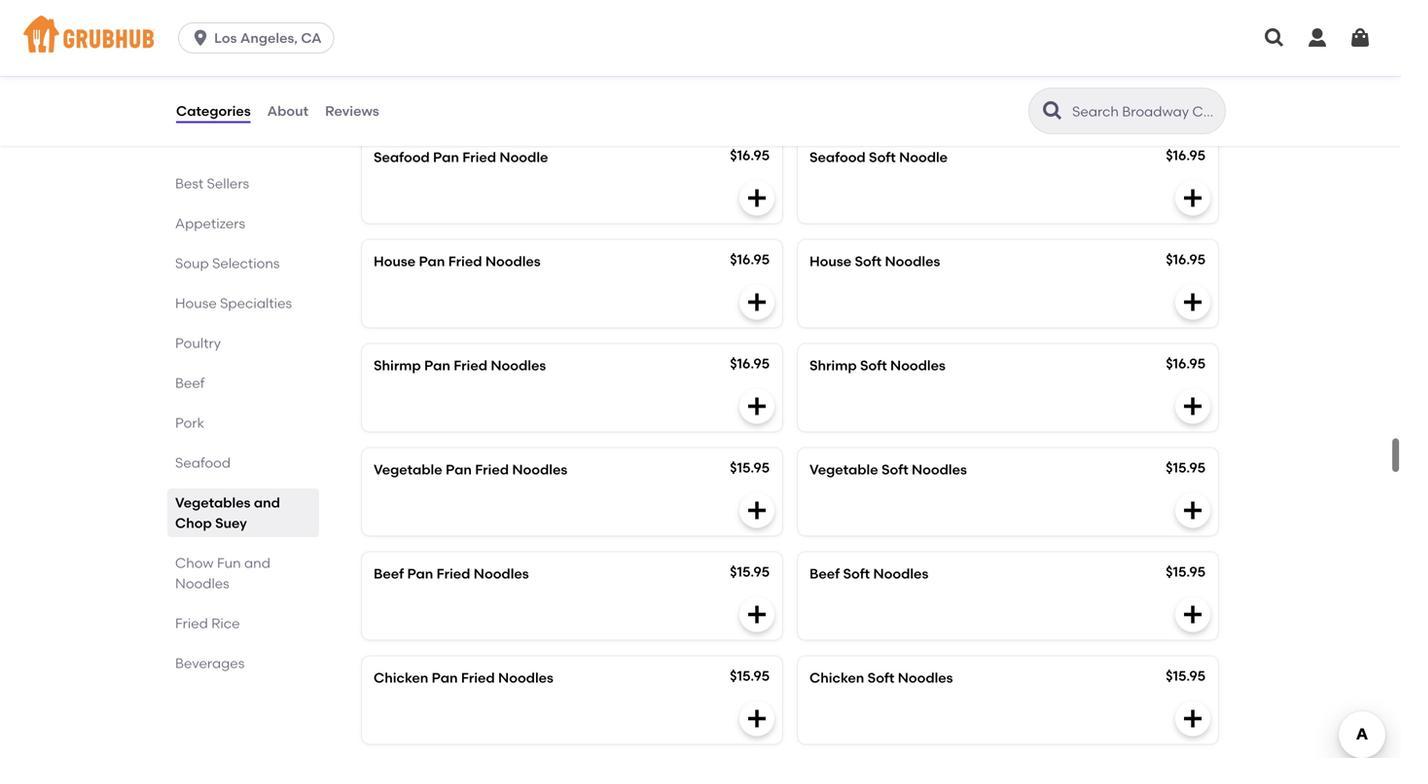 Task type: locate. For each thing, give the bounding box(es) containing it.
$15.95
[[730, 459, 770, 476], [1166, 459, 1206, 476], [730, 563, 770, 580], [1166, 563, 1206, 580], [730, 668, 770, 684], [1166, 668, 1206, 684]]

pan for chicken
[[432, 670, 458, 686]]

1 vegetable from the left
[[374, 461, 443, 478]]

svg image for chicken pan fried noodles
[[746, 707, 769, 730]]

svg image for house pan fried noodles
[[746, 290, 769, 314]]

1 horizontal spatial vegetable
[[810, 461, 879, 478]]

suey
[[215, 515, 247, 531]]

soft for shrimp
[[860, 357, 887, 374]]

chicken soft noodles
[[810, 670, 953, 686]]

1 chicken from the left
[[374, 670, 429, 686]]

$15.95 for chicken soft noodles
[[1166, 668, 1206, 684]]

chow
[[175, 555, 214, 571]]

0 vertical spatial and
[[254, 494, 280, 511]]

soft
[[869, 149, 896, 165], [855, 253, 882, 270], [860, 357, 887, 374], [882, 461, 909, 478], [843, 565, 870, 582], [868, 670, 895, 686]]

2 vegetable from the left
[[810, 461, 879, 478]]

vegetable for vegetable pan fried noodles
[[374, 461, 443, 478]]

noodle
[[500, 149, 548, 165], [899, 149, 948, 165]]

search icon image
[[1042, 99, 1065, 123]]

2 horizontal spatial beef
[[810, 565, 840, 582]]

and inside vegetables and chop suey
[[254, 494, 280, 511]]

2 horizontal spatial house
[[810, 253, 852, 270]]

1 horizontal spatial beef
[[374, 565, 404, 582]]

$16.95 for seafood pan fried noodle
[[730, 147, 770, 163]]

$15.95 for beef pan fried noodles
[[730, 563, 770, 580]]

seafood
[[374, 149, 430, 165], [810, 149, 866, 165], [175, 455, 231, 471]]

$15.95 for chicken pan fried noodles
[[730, 668, 770, 684]]

chicken
[[374, 670, 429, 686], [810, 670, 865, 686]]

noodles
[[486, 253, 541, 270], [885, 253, 941, 270], [491, 357, 546, 374], [891, 357, 946, 374], [512, 461, 568, 478], [912, 461, 967, 478], [474, 565, 529, 582], [874, 565, 929, 582], [175, 575, 230, 592], [498, 670, 554, 686], [898, 670, 953, 686]]

1 horizontal spatial chicken
[[810, 670, 865, 686]]

and right vegetables
[[254, 494, 280, 511]]

about
[[267, 103, 309, 119]]

$16.95
[[730, 147, 770, 163], [1166, 147, 1206, 163], [730, 251, 770, 268], [1166, 251, 1206, 268], [730, 355, 770, 372], [1166, 355, 1206, 372]]

2 chicken from the left
[[810, 670, 865, 686]]

reviews button
[[324, 76, 380, 146]]

fried rice
[[175, 615, 240, 632]]

soft for vegetable
[[882, 461, 909, 478]]

vegetable pan fried noodles
[[374, 461, 568, 478]]

appetizers
[[175, 215, 245, 232]]

fried for vegetable
[[475, 461, 509, 478]]

poultry
[[175, 335, 221, 351]]

$16.95 for seafood soft noodle
[[1166, 147, 1206, 163]]

shrimp soft noodles
[[810, 357, 946, 374]]

svg image for vegetable pan fried noodles
[[746, 499, 769, 522]]

svg image
[[191, 28, 210, 48], [746, 186, 769, 210], [1182, 186, 1205, 210], [746, 290, 769, 314], [1182, 395, 1205, 418], [746, 499, 769, 522], [1182, 499, 1205, 522], [746, 707, 769, 730], [1182, 707, 1205, 730]]

1 horizontal spatial house
[[374, 253, 416, 270]]

1 horizontal spatial seafood
[[374, 149, 430, 165]]

house specialties
[[175, 295, 292, 311]]

svg image
[[1263, 26, 1287, 50], [1306, 26, 1330, 50], [1349, 26, 1372, 50], [746, 82, 769, 106], [1182, 82, 1205, 106], [1182, 290, 1205, 314], [746, 395, 769, 418], [746, 603, 769, 626], [1182, 603, 1205, 626]]

los
[[214, 30, 237, 46]]

and inside chow fun and noodles
[[244, 555, 271, 571]]

0 horizontal spatial chicken
[[374, 670, 429, 686]]

chicken pan fried noodles
[[374, 670, 554, 686]]

fried
[[463, 149, 496, 165], [448, 253, 482, 270], [454, 357, 488, 374], [475, 461, 509, 478], [437, 565, 471, 582], [175, 615, 208, 632], [461, 670, 495, 686]]

fried for chicken
[[461, 670, 495, 686]]

shrimp
[[810, 357, 857, 374]]

2 horizontal spatial seafood
[[810, 149, 866, 165]]

selections
[[212, 255, 280, 272]]

fried for shirmp
[[454, 357, 488, 374]]

soft for chicken
[[868, 670, 895, 686]]

$15.95 for vegetable pan fried noodles
[[730, 459, 770, 476]]

and right fun
[[244, 555, 271, 571]]

svg image for shrimp soft noodles
[[1182, 395, 1205, 418]]

and
[[254, 494, 280, 511], [244, 555, 271, 571]]

best sellers
[[175, 175, 249, 192]]

main navigation navigation
[[0, 0, 1402, 76]]

vegetable
[[374, 461, 443, 478], [810, 461, 879, 478]]

house pan fried noodles
[[374, 253, 541, 270]]

0 horizontal spatial house
[[175, 295, 217, 311]]

beef
[[175, 375, 205, 391], [374, 565, 404, 582], [810, 565, 840, 582]]

specialties
[[220, 295, 292, 311]]

svg image for seafood pan fried noodle
[[746, 186, 769, 210]]

1 vertical spatial and
[[244, 555, 271, 571]]

1 horizontal spatial noodle
[[899, 149, 948, 165]]

pork
[[175, 415, 204, 431]]

best
[[175, 175, 204, 192]]

angeles,
[[240, 30, 298, 46]]

chow fun and noodles
[[175, 555, 271, 592]]

0 horizontal spatial noodle
[[500, 149, 548, 165]]

pan
[[433, 149, 459, 165], [419, 253, 445, 270], [424, 357, 451, 374], [446, 461, 472, 478], [407, 565, 433, 582], [432, 670, 458, 686]]

$16.95 for house soft noodles
[[1166, 251, 1206, 268]]

shirmp
[[374, 357, 421, 374]]

house
[[374, 253, 416, 270], [810, 253, 852, 270], [175, 295, 217, 311]]

0 horizontal spatial vegetable
[[374, 461, 443, 478]]

house soft noodles
[[810, 253, 941, 270]]

svg image for chicken soft noodles
[[1182, 707, 1205, 730]]

categories
[[176, 103, 251, 119]]



Task type: describe. For each thing, give the bounding box(es) containing it.
Search Broadway Cuisine search field
[[1071, 102, 1220, 121]]

beef for beef pan fried noodles
[[374, 565, 404, 582]]

chicken for chicken pan fried noodles
[[374, 670, 429, 686]]

0 horizontal spatial beef
[[175, 375, 205, 391]]

vegetables
[[175, 494, 251, 511]]

fried for house
[[448, 253, 482, 270]]

soup
[[175, 255, 209, 272]]

reviews
[[325, 103, 379, 119]]

svg image inside los angeles, ca button
[[191, 28, 210, 48]]

vegetables and chop suey
[[175, 494, 280, 531]]

about button
[[266, 76, 310, 146]]

$16.95 for house pan fried noodles
[[730, 251, 770, 268]]

los angeles, ca button
[[178, 22, 342, 54]]

1 noodle from the left
[[500, 149, 548, 165]]

house for house soft noodles
[[810, 253, 852, 270]]

los angeles, ca
[[214, 30, 322, 46]]

$15.95 for beef soft noodles
[[1166, 563, 1206, 580]]

soft for house
[[855, 253, 882, 270]]

chicken for chicken soft noodles
[[810, 670, 865, 686]]

pan for seafood
[[433, 149, 459, 165]]

pan for vegetable
[[446, 461, 472, 478]]

svg image for vegetable soft noodles
[[1182, 499, 1205, 522]]

rice
[[211, 615, 240, 632]]

pan for beef
[[407, 565, 433, 582]]

soup selections
[[175, 255, 280, 272]]

shirmp pan fried noodles
[[374, 357, 546, 374]]

house for house pan fried noodles
[[374, 253, 416, 270]]

vegetable for vegetable soft noodles
[[810, 461, 879, 478]]

seafood for seafood soft noodle
[[810, 149, 866, 165]]

seafood soft noodle
[[810, 149, 948, 165]]

beef pan fried noodles
[[374, 565, 529, 582]]

pan for shirmp
[[424, 357, 451, 374]]

categories button
[[175, 76, 252, 146]]

beef for beef soft noodles
[[810, 565, 840, 582]]

soft for beef
[[843, 565, 870, 582]]

$16.95 for shrimp soft noodles
[[1166, 355, 1206, 372]]

soft for seafood
[[869, 149, 896, 165]]

seafood for seafood pan fried noodle
[[374, 149, 430, 165]]

fried for seafood
[[463, 149, 496, 165]]

fried for beef
[[437, 565, 471, 582]]

fun
[[217, 555, 241, 571]]

chop
[[175, 515, 212, 531]]

$16.95 for shirmp pan fried noodles
[[730, 355, 770, 372]]

seafood pan fried noodle
[[374, 149, 548, 165]]

pan for house
[[419, 253, 445, 270]]

sellers
[[207, 175, 249, 192]]

ca
[[301, 30, 322, 46]]

0 horizontal spatial seafood
[[175, 455, 231, 471]]

vegetable soft noodles
[[810, 461, 967, 478]]

2 noodle from the left
[[899, 149, 948, 165]]

beef soft noodles
[[810, 565, 929, 582]]

svg image for seafood soft noodle
[[1182, 186, 1205, 210]]

$15.95 for vegetable soft noodles
[[1166, 459, 1206, 476]]

beverages
[[175, 655, 245, 672]]

noodles inside chow fun and noodles
[[175, 575, 230, 592]]



Task type: vqa. For each thing, say whether or not it's contained in the screenshot.


